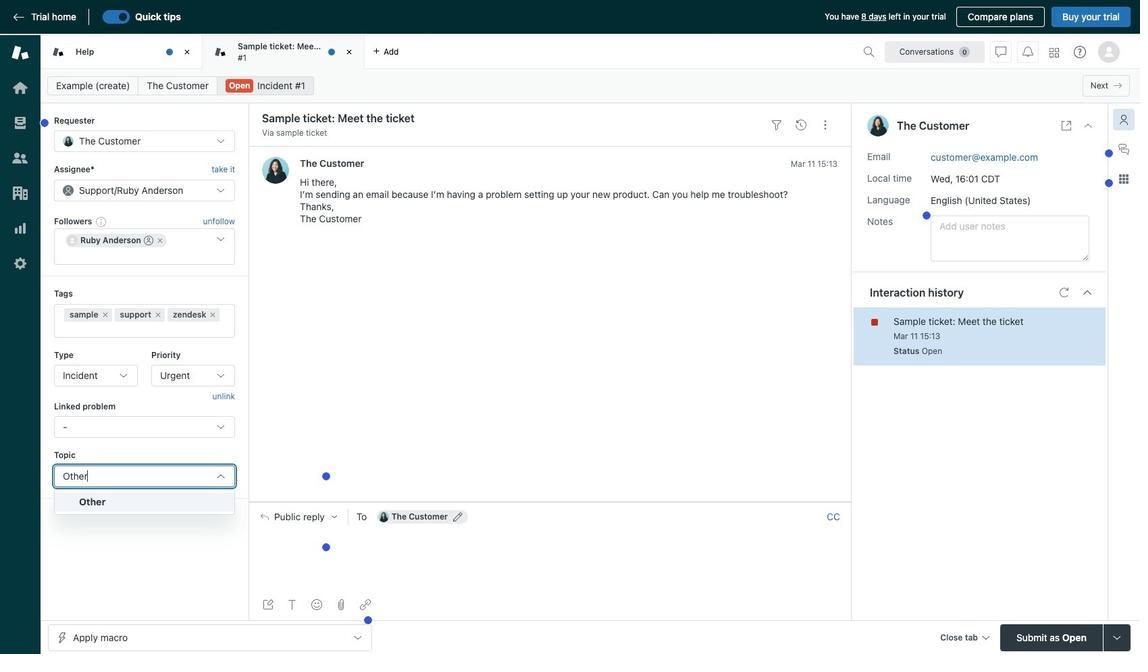 Task type: describe. For each thing, give the bounding box(es) containing it.
organizations image
[[11, 184, 29, 202]]

3 remove image from the left
[[209, 311, 217, 319]]

hide composer image
[[545, 496, 555, 507]]

get started image
[[11, 79, 29, 97]]

Subject field
[[259, 110, 762, 126]]

notifications image
[[1023, 46, 1034, 57]]

user is an agent image
[[144, 236, 153, 245]]

insert emojis image
[[311, 599, 322, 610]]

views image
[[11, 114, 29, 132]]

add link (cmd k) image
[[360, 599, 371, 610]]

apps image
[[1119, 174, 1130, 184]]

add attachment image
[[336, 599, 347, 610]]

customer context image
[[1119, 114, 1130, 125]]

help tab
[[41, 35, 203, 69]]

tabs tab list
[[41, 35, 855, 69]]

reporting image
[[11, 220, 29, 237]]

view more details image
[[1061, 120, 1072, 131]]

rubyanndersson@gmail.com image
[[67, 235, 78, 246]]

ticket actions image
[[820, 119, 831, 130]]

Mar 11 15:13 text field
[[894, 331, 941, 341]]

sample ticket: meet the ticket tab
[[203, 35, 365, 69]]

2 remove image from the left
[[154, 311, 162, 319]]

button displays agent's chat status as invisible. image
[[996, 46, 1007, 57]]

Public reply composer text field
[[255, 531, 845, 559]]

zendesk products image
[[1050, 48, 1059, 57]]



Task type: vqa. For each thing, say whether or not it's contained in the screenshot.
'Add attachment' image
yes



Task type: locate. For each thing, give the bounding box(es) containing it.
help image
[[1074, 46, 1086, 58]]

user image
[[868, 115, 889, 136]]

close image
[[180, 45, 194, 59], [1083, 120, 1094, 131]]

1 horizontal spatial close image
[[1083, 120, 1094, 131]]

1 horizontal spatial remove image
[[154, 311, 162, 319]]

close image inside help "tab"
[[180, 45, 194, 59]]

format text image
[[287, 599, 298, 610]]

close image
[[343, 45, 356, 59]]

1 vertical spatial close image
[[1083, 120, 1094, 131]]

draft mode image
[[263, 599, 274, 610]]

option
[[66, 234, 167, 247]]

secondary element
[[41, 72, 1141, 99]]

info on adding followers image
[[96, 216, 107, 227]]

zendesk support image
[[11, 44, 29, 61]]

displays possible ticket submission types image
[[1112, 632, 1123, 643]]

filter image
[[772, 119, 782, 130]]

customers image
[[11, 149, 29, 167]]

0 horizontal spatial close image
[[180, 45, 194, 59]]

admin image
[[11, 255, 29, 272]]

2 horizontal spatial remove image
[[209, 311, 217, 319]]

Add user notes text field
[[931, 215, 1090, 261]]

avatar image
[[262, 157, 289, 184]]

list box
[[54, 489, 235, 515]]

main element
[[0, 35, 41, 654]]

remove image
[[101, 311, 109, 319], [154, 311, 162, 319], [209, 311, 217, 319]]

edit user image
[[453, 512, 463, 521]]

events image
[[796, 119, 807, 130]]

remove image
[[156, 237, 164, 245]]

None field
[[63, 470, 210, 482]]

customer@example.com image
[[378, 511, 389, 522]]

Mar 11 15:13 text field
[[791, 159, 838, 169]]

1 remove image from the left
[[101, 311, 109, 319]]

0 horizontal spatial remove image
[[101, 311, 109, 319]]

0 vertical spatial close image
[[180, 45, 194, 59]]



